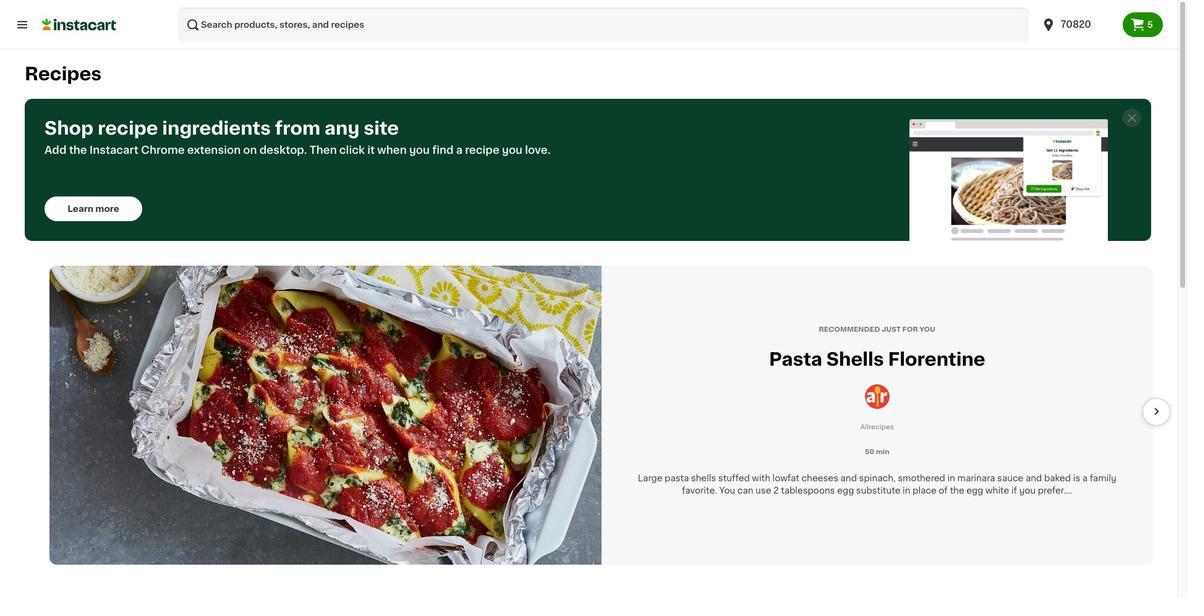 Task type: locate. For each thing, give the bounding box(es) containing it.
can
[[738, 487, 754, 496]]

large pasta shells stuffed with lowfat cheeses and spinach, smothered in marinara sauce and baked is a family favorite. you can use 2 tablespoons egg substitute in place of the egg white if you prefer....
[[638, 475, 1117, 496]]

a right is
[[1083, 475, 1088, 483]]

in up of
[[948, 475, 956, 483]]

smothered
[[899, 475, 946, 483]]

egg down marinara on the bottom right of the page
[[967, 487, 984, 496]]

and right sauce
[[1026, 475, 1043, 483]]

1 horizontal spatial in
[[948, 475, 956, 483]]

allrecipes
[[861, 425, 895, 431]]

it
[[368, 145, 375, 155]]

70820
[[1062, 20, 1092, 29]]

learn more
[[68, 205, 119, 213]]

1 horizontal spatial the
[[951, 487, 965, 496]]

a right the find
[[456, 145, 463, 155]]

learn
[[68, 205, 93, 213]]

the right add
[[69, 145, 87, 155]]

you left love.
[[502, 145, 523, 155]]

egg down cheeses
[[838, 487, 855, 496]]

0 horizontal spatial a
[[456, 145, 463, 155]]

and left the spinach, at right bottom
[[841, 475, 858, 483]]

2 horizontal spatial you
[[1020, 487, 1037, 496]]

florentine
[[889, 351, 986, 369]]

saved button
[[1123, 15, 1165, 30]]

in
[[948, 475, 956, 483], [903, 487, 911, 496]]

1 vertical spatial a
[[1083, 475, 1088, 483]]

shells
[[692, 475, 717, 483]]

egg
[[838, 487, 855, 496], [967, 487, 984, 496]]

you left the find
[[410, 145, 430, 155]]

1 horizontal spatial a
[[1083, 475, 1088, 483]]

the right of
[[951, 487, 965, 496]]

the inside "large pasta shells stuffed with lowfat cheeses and spinach, smothered in marinara sauce and baked is a family favorite. you can use 2 tablespoons egg substitute in place of the egg white if you prefer...."
[[951, 487, 965, 496]]

and
[[841, 475, 858, 483], [1026, 475, 1043, 483]]

love.
[[525, 145, 551, 155]]

recipe right the find
[[465, 145, 500, 155]]

prefer....
[[1039, 487, 1073, 496]]

0 horizontal spatial and
[[841, 475, 858, 483]]

shop
[[45, 119, 94, 137]]

instacart logo image
[[42, 17, 116, 32]]

baked
[[1045, 475, 1072, 483]]

1 horizontal spatial egg
[[967, 487, 984, 496]]

0 vertical spatial recipe
[[98, 119, 158, 137]]

a
[[456, 145, 463, 155], [1083, 475, 1088, 483]]

you right the if
[[1020, 487, 1037, 496]]

None search field
[[178, 7, 1029, 42]]

recipe
[[98, 119, 158, 137], [465, 145, 500, 155]]

family
[[1091, 475, 1117, 483]]

cheeses
[[802, 475, 839, 483]]

pasta
[[665, 475, 689, 483]]

large
[[638, 475, 663, 483]]

more
[[95, 205, 119, 213]]

2
[[774, 487, 779, 496]]

0 vertical spatial a
[[456, 145, 463, 155]]

0 horizontal spatial egg
[[838, 487, 855, 496]]

the
[[69, 145, 87, 155], [951, 487, 965, 496]]

Search field
[[178, 7, 1029, 42]]

any
[[325, 119, 360, 137]]

5
[[1148, 20, 1154, 29]]

use
[[756, 487, 772, 496]]

ingredients
[[162, 119, 271, 137]]

you
[[410, 145, 430, 155], [502, 145, 523, 155], [1020, 487, 1037, 496]]

0 horizontal spatial recipe
[[98, 119, 158, 137]]

1 horizontal spatial recipe
[[465, 145, 500, 155]]

recommended just for you
[[819, 327, 936, 333]]

50 min
[[866, 449, 890, 456]]

recipe up "instacart"
[[98, 119, 158, 137]]

in left place
[[903, 487, 911, 496]]

min
[[877, 449, 890, 456]]

a inside "large pasta shells stuffed with lowfat cheeses and spinach, smothered in marinara sauce and baked is a family favorite. you can use 2 tablespoons egg substitute in place of the egg white if you prefer...."
[[1083, 475, 1088, 483]]

marinara
[[958, 475, 996, 483]]

white
[[986, 487, 1010, 496]]

1 vertical spatial in
[[903, 487, 911, 496]]

1 vertical spatial the
[[951, 487, 965, 496]]

favorite.
[[682, 487, 718, 496]]

extension
[[187, 145, 241, 155]]

1 horizontal spatial and
[[1026, 475, 1043, 483]]

saved
[[1138, 17, 1165, 26]]

0 vertical spatial the
[[69, 145, 87, 155]]



Task type: vqa. For each thing, say whether or not it's contained in the screenshot.
saved button
yes



Task type: describe. For each thing, give the bounding box(es) containing it.
1 vertical spatial recipe
[[465, 145, 500, 155]]

when
[[378, 145, 407, 155]]

shells
[[827, 351, 885, 369]]

on
[[243, 145, 257, 155]]

spinach,
[[860, 475, 896, 483]]

stuffed
[[719, 475, 750, 483]]

learn more button
[[45, 197, 142, 222]]

1 and from the left
[[841, 475, 858, 483]]

70820 button
[[1042, 7, 1116, 42]]

substitute
[[857, 487, 901, 496]]

0 vertical spatial in
[[948, 475, 956, 483]]

5 button
[[1123, 12, 1164, 37]]

pasta
[[770, 351, 823, 369]]

extension banner image
[[910, 119, 1109, 241]]

if
[[1012, 487, 1018, 496]]

desktop.
[[260, 145, 307, 155]]

allrecipes image
[[865, 385, 890, 410]]

add
[[45, 145, 67, 155]]

50
[[866, 449, 875, 456]]

1 horizontal spatial you
[[502, 145, 523, 155]]

1 egg from the left
[[838, 487, 855, 496]]

item carousel region
[[25, 266, 1171, 566]]

0 horizontal spatial you
[[410, 145, 430, 155]]

lowfat
[[773, 475, 800, 483]]

recipes
[[25, 65, 102, 83]]

you
[[920, 327, 936, 333]]

you inside "large pasta shells stuffed with lowfat cheeses and spinach, smothered in marinara sauce and baked is a family favorite. you can use 2 tablespoons egg substitute in place of the egg white if you prefer...."
[[1020, 487, 1037, 496]]

tablespoons
[[782, 487, 836, 496]]

from
[[275, 119, 321, 137]]

with
[[753, 475, 771, 483]]

2 egg from the left
[[967, 487, 984, 496]]

pasta shells florentine
[[770, 351, 986, 369]]

0 horizontal spatial in
[[903, 487, 911, 496]]

place
[[913, 487, 937, 496]]

add the instacart chrome extension on desktop. then click it when you find a recipe you love.
[[45, 145, 551, 155]]

70820 button
[[1034, 7, 1123, 42]]

chrome
[[141, 145, 185, 155]]

site
[[364, 119, 399, 137]]

click
[[340, 145, 365, 155]]

sauce
[[998, 475, 1024, 483]]

just
[[882, 327, 902, 333]]

is
[[1074, 475, 1081, 483]]

0 horizontal spatial the
[[69, 145, 87, 155]]

2 and from the left
[[1026, 475, 1043, 483]]

of
[[939, 487, 948, 496]]

shop recipe ingredients from any site
[[45, 119, 399, 137]]

recommended
[[819, 327, 881, 333]]

then
[[310, 145, 337, 155]]

instacart
[[90, 145, 139, 155]]

find
[[433, 145, 454, 155]]

for
[[903, 327, 919, 333]]

you
[[720, 487, 736, 496]]



